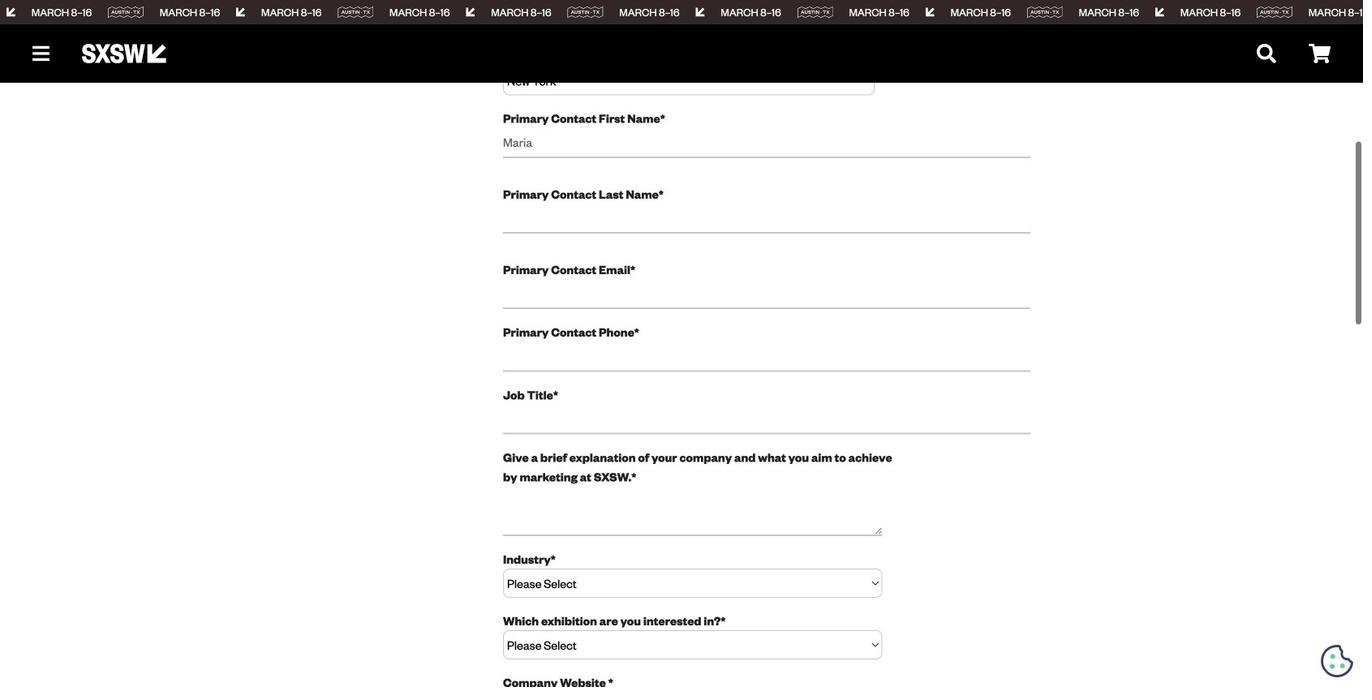 Task type: locate. For each thing, give the bounding box(es) containing it.
None email field
[[503, 279, 1031, 309]]

dialog
[[0, 0, 1363, 687]]

None text field
[[503, 342, 1031, 372], [503, 404, 1031, 435], [503, 487, 883, 536], [503, 342, 1031, 372], [503, 404, 1031, 435], [503, 487, 883, 536]]

cookie preferences image
[[1321, 645, 1354, 678]]

None text field
[[503, 128, 1031, 158], [503, 204, 1031, 234], [503, 128, 1031, 158], [503, 204, 1031, 234]]



Task type: describe. For each thing, give the bounding box(es) containing it.
toggle site search image
[[1257, 44, 1277, 63]]

toggle site navigation image
[[32, 44, 50, 63]]

sxsw image
[[82, 44, 166, 63]]



